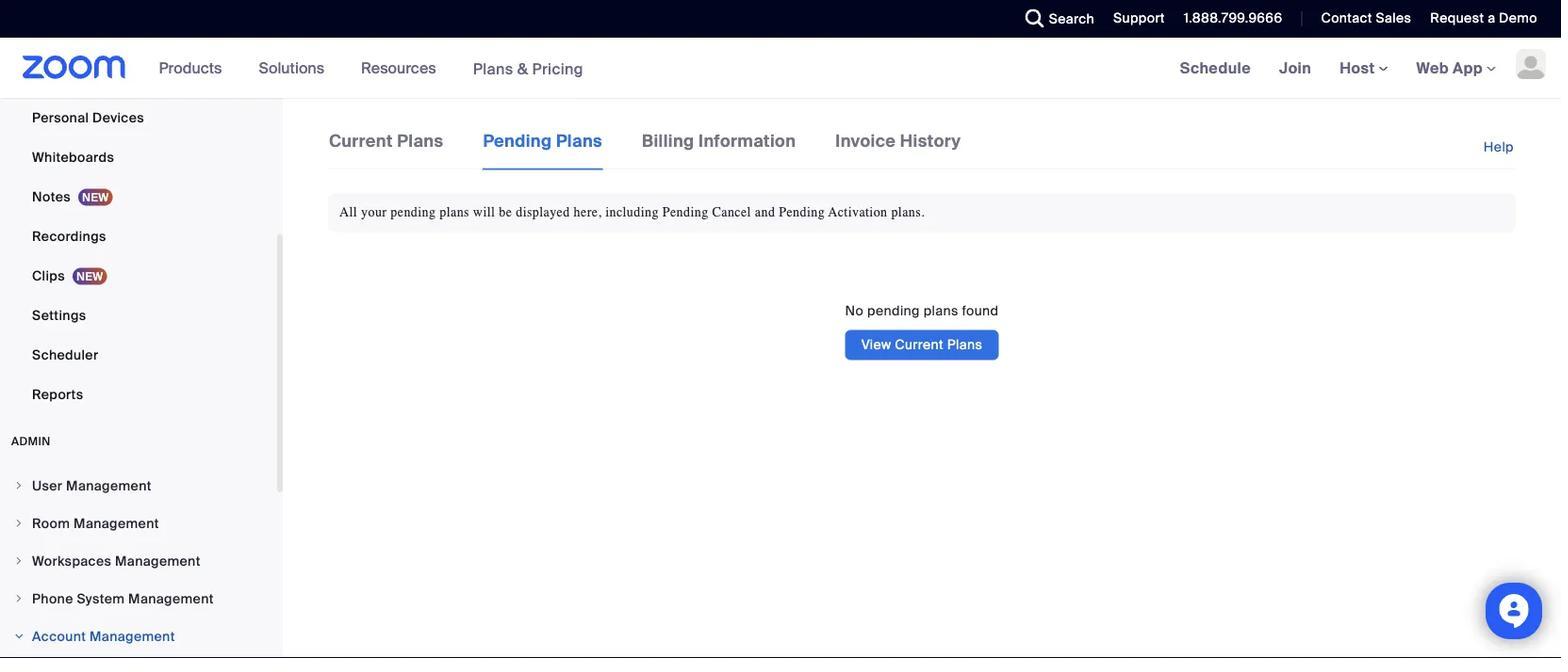 Task type: vqa. For each thing, say whether or not it's contained in the screenshot.
Personal Devices link
yes



Task type: describe. For each thing, give the bounding box(es) containing it.
resources button
[[361, 38, 445, 98]]

&
[[517, 59, 528, 78]]

plans inside product information navigation
[[473, 59, 513, 78]]

solutions button
[[259, 38, 333, 98]]

whiteboards
[[32, 148, 114, 166]]

management for account management
[[90, 628, 175, 646]]

pending plans
[[483, 130, 602, 152]]

all
[[339, 205, 357, 220]]

pending plans link
[[482, 128, 603, 170]]

management down "workspaces management" menu item
[[128, 591, 214, 608]]

notes link
[[0, 178, 277, 216]]

web
[[1417, 58, 1449, 78]]

demo
[[1499, 9, 1538, 27]]

product information navigation
[[145, 38, 598, 99]]

main content main content
[[283, 98, 1561, 659]]

room
[[32, 515, 70, 533]]

management for room management
[[74, 515, 159, 533]]

view current plans link
[[845, 331, 999, 361]]

billing information link
[[641, 128, 797, 168]]

join link
[[1265, 38, 1326, 98]]

schedule
[[1180, 58, 1251, 78]]

scheduler
[[32, 346, 98, 364]]

workspaces management menu item
[[0, 544, 277, 580]]

personal
[[32, 109, 89, 126]]

settings
[[32, 307, 86, 324]]

cancel
[[712, 205, 751, 220]]

a
[[1488, 9, 1496, 27]]

here,
[[574, 205, 602, 220]]

pricing
[[532, 59, 583, 78]]

personal menu menu
[[0, 0, 277, 416]]

personal devices
[[32, 109, 144, 126]]

zoom logo image
[[23, 56, 126, 79]]

resources
[[361, 58, 436, 78]]

found
[[962, 302, 999, 320]]

search button
[[1011, 0, 1099, 38]]

0 horizontal spatial pending
[[483, 130, 552, 152]]

1 horizontal spatial pending
[[663, 205, 709, 220]]

plans & pricing
[[473, 59, 583, 78]]

join
[[1279, 58, 1312, 78]]

reports link
[[0, 376, 277, 414]]

plans down resources dropdown button
[[397, 130, 443, 152]]

billing information
[[642, 130, 796, 152]]

host
[[1340, 58, 1379, 78]]

room management menu item
[[0, 506, 277, 542]]

displayed
[[516, 205, 570, 220]]

2 horizontal spatial pending
[[779, 205, 825, 220]]

view current plans
[[861, 337, 983, 354]]

history
[[900, 130, 961, 152]]

and
[[755, 205, 775, 220]]

settings link
[[0, 297, 277, 335]]

scheduler link
[[0, 337, 277, 374]]

right image for account management
[[13, 632, 25, 643]]

billing
[[642, 130, 694, 152]]

user
[[32, 478, 63, 495]]

admin menu menu
[[0, 469, 277, 659]]

plans down found
[[947, 337, 983, 354]]

current plans link
[[328, 128, 444, 168]]

phone system management
[[32, 591, 214, 608]]

account management menu item
[[0, 619, 277, 655]]

contact
[[1321, 9, 1372, 27]]

no pending plans found
[[845, 302, 999, 320]]

help
[[1484, 139, 1514, 156]]

will
[[473, 205, 495, 220]]

invoice history link
[[835, 128, 962, 168]]

user management menu item
[[0, 469, 277, 504]]

right image for user management
[[13, 481, 25, 492]]



Task type: locate. For each thing, give the bounding box(es) containing it.
web app button
[[1417, 58, 1496, 78]]

1 vertical spatial current
[[895, 337, 944, 354]]

banner containing products
[[0, 38, 1561, 99]]

1 vertical spatial right image
[[13, 556, 25, 568]]

banner
[[0, 38, 1561, 99]]

management
[[66, 478, 152, 495], [74, 515, 159, 533], [115, 553, 201, 570], [128, 591, 214, 608], [90, 628, 175, 646]]

clips
[[32, 267, 65, 285]]

management down phone system management menu item at the left
[[90, 628, 175, 646]]

right image for workspaces management
[[13, 556, 25, 568]]

plans
[[440, 205, 469, 220], [924, 302, 959, 320]]

right image for room management
[[13, 519, 25, 530]]

information
[[699, 130, 796, 152]]

1.888.799.9666
[[1184, 9, 1283, 27]]

your
[[361, 205, 387, 220]]

3 right image from the top
[[13, 594, 25, 605]]

sales
[[1376, 9, 1412, 27]]

1.888.799.9666 button
[[1170, 0, 1287, 38], [1184, 9, 1283, 27]]

right image left phone
[[13, 594, 25, 605]]

1 right image from the top
[[13, 481, 25, 492]]

pending right your
[[391, 205, 436, 220]]

workspaces management
[[32, 553, 201, 570]]

plans
[[473, 59, 513, 78], [397, 130, 443, 152], [556, 130, 602, 152], [947, 337, 983, 354]]

management for user management
[[66, 478, 152, 495]]

0 vertical spatial current
[[329, 130, 393, 152]]

management inside menu item
[[115, 553, 201, 570]]

right image left workspaces
[[13, 556, 25, 568]]

management up workspaces management
[[74, 515, 159, 533]]

account management
[[32, 628, 175, 646]]

invoice history
[[836, 130, 961, 152]]

side navigation navigation
[[0, 0, 283, 659]]

products
[[159, 58, 222, 78]]

right image left account
[[13, 632, 25, 643]]

0 vertical spatial pending
[[391, 205, 436, 220]]

help link
[[1484, 128, 1516, 167]]

recordings
[[32, 228, 106, 245]]

0 vertical spatial plans
[[440, 205, 469, 220]]

search
[[1049, 10, 1095, 27]]

plans left &
[[473, 59, 513, 78]]

support
[[1113, 9, 1165, 27]]

system
[[77, 591, 125, 608]]

management down room management menu item
[[115, 553, 201, 570]]

pending down &
[[483, 130, 552, 152]]

current
[[329, 130, 393, 152], [895, 337, 944, 354]]

1 vertical spatial right image
[[13, 632, 25, 643]]

1 right image from the top
[[13, 519, 25, 530]]

1 horizontal spatial pending
[[867, 302, 920, 320]]

pending up view
[[867, 302, 920, 320]]

invoice
[[836, 130, 896, 152]]

1 horizontal spatial plans
[[924, 302, 959, 320]]

phone system management menu item
[[0, 582, 277, 618]]

management for workspaces management
[[115, 553, 201, 570]]

schedule link
[[1166, 38, 1265, 98]]

pending
[[391, 205, 436, 220], [867, 302, 920, 320]]

1 vertical spatial plans
[[924, 302, 959, 320]]

0 horizontal spatial plans
[[440, 205, 469, 220]]

phone
[[32, 591, 73, 608]]

notes
[[32, 188, 71, 206]]

0 horizontal spatial pending
[[391, 205, 436, 220]]

plans.
[[891, 205, 925, 220]]

recordings link
[[0, 218, 277, 255]]

view
[[861, 337, 891, 354]]

meetings navigation
[[1166, 38, 1561, 99]]

1 horizontal spatial current
[[895, 337, 944, 354]]

right image inside account management menu item
[[13, 632, 25, 643]]

request a demo
[[1430, 9, 1538, 27]]

right image
[[13, 481, 25, 492], [13, 556, 25, 568], [13, 594, 25, 605]]

be
[[499, 205, 512, 220]]

right image inside user management menu item
[[13, 481, 25, 492]]

solutions
[[259, 58, 324, 78]]

support link
[[1099, 0, 1170, 38], [1113, 9, 1165, 27]]

no
[[845, 302, 864, 320]]

plans up the here,
[[556, 130, 602, 152]]

plans & pricing link
[[473, 59, 583, 78], [473, 59, 583, 78]]

web app
[[1417, 58, 1483, 78]]

admin
[[11, 435, 51, 449]]

current up all
[[329, 130, 393, 152]]

clips link
[[0, 257, 277, 295]]

app
[[1453, 58, 1483, 78]]

right image for phone system management
[[13, 594, 25, 605]]

contact sales link
[[1307, 0, 1416, 38], [1321, 9, 1412, 27]]

request
[[1430, 9, 1484, 27]]

current plans
[[329, 130, 443, 152]]

pending right and on the top left
[[779, 205, 825, 220]]

pending
[[483, 130, 552, 152], [663, 205, 709, 220], [779, 205, 825, 220]]

account
[[32, 628, 86, 646]]

contact sales
[[1321, 9, 1412, 27]]

management up room management
[[66, 478, 152, 495]]

including
[[605, 205, 659, 220]]

whiteboards link
[[0, 139, 277, 176]]

0 vertical spatial right image
[[13, 519, 25, 530]]

request a demo link
[[1416, 0, 1561, 38], [1430, 9, 1538, 27]]

2 right image from the top
[[13, 556, 25, 568]]

devices
[[92, 109, 144, 126]]

plans left the will
[[440, 205, 469, 220]]

personal devices link
[[0, 99, 277, 137]]

right image inside phone system management menu item
[[13, 594, 25, 605]]

0 horizontal spatial current
[[329, 130, 393, 152]]

right image left the user
[[13, 481, 25, 492]]

activation
[[828, 205, 888, 220]]

0 vertical spatial right image
[[13, 481, 25, 492]]

reports
[[32, 386, 83, 403]]

1 vertical spatial pending
[[867, 302, 920, 320]]

right image inside "workspaces management" menu item
[[13, 556, 25, 568]]

workspaces
[[32, 553, 112, 570]]

pending left cancel
[[663, 205, 709, 220]]

all your pending plans will be displayed here, including pending cancel and pending activation plans.
[[339, 205, 925, 220]]

room management
[[32, 515, 159, 533]]

right image inside room management menu item
[[13, 519, 25, 530]]

host button
[[1340, 58, 1388, 78]]

plans up "view current plans"
[[924, 302, 959, 320]]

user management
[[32, 478, 152, 495]]

2 right image from the top
[[13, 632, 25, 643]]

right image
[[13, 519, 25, 530], [13, 632, 25, 643]]

products button
[[159, 38, 230, 98]]

right image left room
[[13, 519, 25, 530]]

2 vertical spatial right image
[[13, 594, 25, 605]]

current down "no pending plans found"
[[895, 337, 944, 354]]

profile picture image
[[1516, 49, 1546, 79]]



